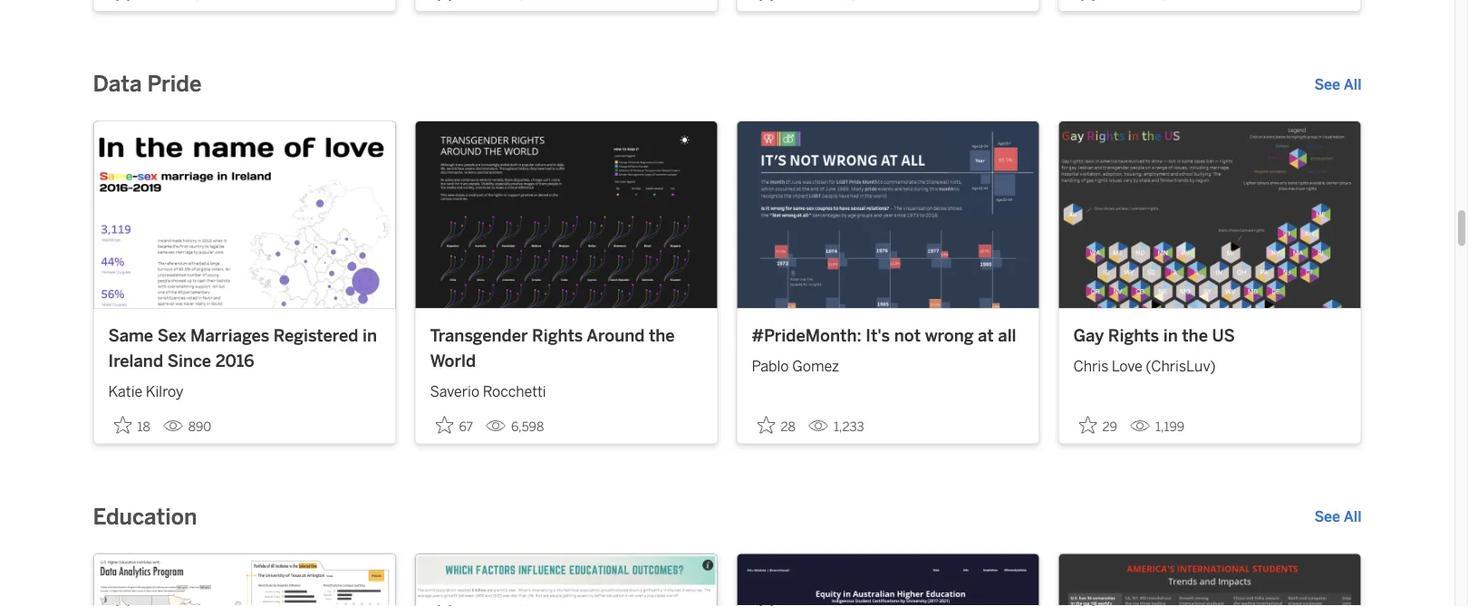 Task type: locate. For each thing, give the bounding box(es) containing it.
1,233
[[834, 420, 865, 435]]

pride
[[147, 71, 202, 97]]

gay rights in the us
[[1074, 326, 1236, 346]]

0 vertical spatial see all link
[[1315, 73, 1362, 95]]

sex
[[158, 326, 186, 346]]

2 all from the top
[[1344, 509, 1362, 526]]

Add Favorite button
[[108, 0, 156, 7], [430, 0, 480, 7], [752, 0, 809, 7], [1074, 0, 1123, 7]]

love
[[1112, 358, 1143, 375]]

5,373 views element
[[1123, 0, 1194, 9]]

3 add favorite button from the left
[[752, 0, 809, 7]]

1 in from the left
[[363, 326, 377, 346]]

the right around
[[649, 326, 675, 346]]

Add Favorite button
[[1074, 411, 1123, 440]]

1 rights from the left
[[532, 326, 583, 346]]

29
[[1103, 420, 1118, 435]]

890 views element
[[156, 413, 219, 442]]

us
[[1213, 326, 1236, 346]]

add favorite button for 5,325 views element in the left top of the page
[[430, 0, 480, 7]]

wrong
[[925, 326, 974, 346]]

1 horizontal spatial in
[[1164, 326, 1178, 346]]

890
[[188, 420, 211, 435]]

workbook thumbnail image
[[94, 121, 396, 308], [416, 121, 718, 308], [738, 121, 1039, 308], [1059, 121, 1361, 308]]

0 horizontal spatial in
[[363, 326, 377, 346]]

1 vertical spatial all
[[1344, 509, 1362, 526]]

2 see from the top
[[1315, 509, 1341, 526]]

2 rights from the left
[[1109, 326, 1160, 346]]

rights for around
[[532, 326, 583, 346]]

2 see all from the top
[[1315, 509, 1362, 526]]

1 add favorite button from the left
[[108, 0, 156, 7]]

1,233 views element
[[801, 413, 872, 442]]

gay
[[1074, 326, 1105, 346]]

saverio rocchetti link
[[430, 374, 703, 403]]

in
[[363, 326, 377, 346], [1164, 326, 1178, 346]]

see all data pride element
[[1315, 73, 1362, 95]]

workbook thumbnail image for in
[[1059, 121, 1361, 308]]

18
[[137, 420, 150, 435]]

data pride
[[93, 71, 202, 97]]

6,598 views element
[[479, 413, 551, 442]]

see
[[1315, 75, 1341, 93], [1315, 509, 1341, 526]]

0 horizontal spatial rights
[[532, 326, 583, 346]]

0 horizontal spatial the
[[649, 326, 675, 346]]

1,199 views element
[[1123, 413, 1192, 442]]

#pridemonth:
[[752, 326, 862, 346]]

pablo
[[752, 358, 789, 375]]

1 vertical spatial see all
[[1315, 509, 1362, 526]]

rights up saverio rocchetti link
[[532, 326, 583, 346]]

Add Favorite button
[[752, 411, 801, 440]]

all
[[1344, 75, 1362, 93], [1344, 509, 1362, 526]]

1 see all link from the top
[[1315, 73, 1362, 95]]

1 vertical spatial see
[[1315, 509, 1341, 526]]

1 horizontal spatial rights
[[1109, 326, 1160, 346]]

transgender
[[430, 326, 528, 346]]

see all
[[1315, 75, 1362, 93], [1315, 509, 1362, 526]]

2016
[[215, 351, 254, 371]]

ireland
[[108, 351, 163, 371]]

#pridemonth: it's not wrong at all link
[[752, 324, 1025, 349]]

saverio rocchetti
[[430, 383, 546, 400]]

1 workbook thumbnail image from the left
[[94, 121, 396, 308]]

2 in from the left
[[1164, 326, 1178, 346]]

see for data pride
[[1315, 75, 1341, 93]]

0 vertical spatial see all
[[1315, 75, 1362, 93]]

the
[[649, 326, 675, 346], [1182, 326, 1209, 346]]

it's
[[866, 326, 890, 346]]

2 the from the left
[[1182, 326, 1209, 346]]

pablo gomez
[[752, 358, 840, 375]]

0 vertical spatial all
[[1344, 75, 1362, 93]]

1 horizontal spatial the
[[1182, 326, 1209, 346]]

rights up love
[[1109, 326, 1160, 346]]

3 workbook thumbnail image from the left
[[738, 121, 1039, 308]]

0 vertical spatial see
[[1315, 75, 1341, 93]]

chris love (chrisluv)
[[1074, 358, 1216, 375]]

2 add favorite button from the left
[[430, 0, 480, 7]]

1 the from the left
[[649, 326, 675, 346]]

see all link
[[1315, 73, 1362, 95], [1315, 507, 1362, 528]]

4 add favorite button from the left
[[1074, 0, 1123, 7]]

2 see all link from the top
[[1315, 507, 1362, 528]]

same sex marriages registered in ireland since 2016 link
[[108, 324, 381, 374]]

4 workbook thumbnail image from the left
[[1059, 121, 1361, 308]]

transgender rights around the world link
[[430, 324, 703, 374]]

1 see all from the top
[[1315, 75, 1362, 93]]

1 all from the top
[[1344, 75, 1362, 93]]

the inside transgender rights around the world
[[649, 326, 675, 346]]

#pridemonth: it's not wrong at all
[[752, 326, 1017, 346]]

in up (chrisluv)
[[1164, 326, 1178, 346]]

add favorite button for 5,373 views "element"
[[1074, 0, 1123, 7]]

all for education
[[1344, 509, 1362, 526]]

the left us
[[1182, 326, 1209, 346]]

around
[[587, 326, 645, 346]]

rights inside transgender rights around the world
[[532, 326, 583, 346]]

Add Favorite button
[[108, 411, 156, 440]]

add favorite button for the 11,979 views element
[[752, 0, 809, 7]]

1 see from the top
[[1315, 75, 1341, 93]]

28
[[781, 420, 796, 435]]

1 vertical spatial see all link
[[1315, 507, 1362, 528]]

data pride heading
[[93, 70, 202, 99]]

rights
[[532, 326, 583, 346], [1109, 326, 1160, 346]]

see all education element
[[1315, 507, 1362, 528]]

1,199
[[1156, 420, 1185, 435]]

at
[[978, 326, 994, 346]]

marriages
[[190, 326, 269, 346]]

5,325 views element
[[480, 0, 552, 9]]

workbook thumbnail image for not
[[738, 121, 1039, 308]]

in right 'registered'
[[363, 326, 377, 346]]

world
[[430, 351, 476, 371]]

2 workbook thumbnail image from the left
[[416, 121, 718, 308]]



Task type: vqa. For each thing, say whether or not it's contained in the screenshot.
'workbook.'
no



Task type: describe. For each thing, give the bounding box(es) containing it.
chris love (chrisluv) link
[[1074, 349, 1347, 378]]

all
[[998, 326, 1017, 346]]

(chrisluv)
[[1146, 358, 1216, 375]]

see all link for education
[[1315, 507, 1362, 528]]

katie kilroy
[[108, 383, 183, 400]]

the for around
[[649, 326, 675, 346]]

workbook thumbnail image for marriages
[[94, 121, 396, 308]]

pablo gomez link
[[752, 349, 1025, 378]]

gay rights in the us link
[[1074, 324, 1347, 349]]

67
[[459, 420, 473, 435]]

see for education
[[1315, 509, 1341, 526]]

6,137 views element
[[156, 0, 225, 9]]

katie
[[108, 383, 143, 400]]

gomez
[[793, 358, 840, 375]]

same
[[108, 326, 153, 346]]

see all for education
[[1315, 509, 1362, 526]]

see all link for data pride
[[1315, 73, 1362, 95]]

11,979 views element
[[809, 0, 884, 9]]

in inside same sex marriages registered in ireland since 2016
[[363, 326, 377, 346]]

not
[[895, 326, 921, 346]]

all for data pride
[[1344, 75, 1362, 93]]

6,598
[[511, 420, 544, 435]]

since
[[167, 351, 211, 371]]

Add Favorite button
[[430, 411, 479, 440]]

workbook thumbnail image for around
[[416, 121, 718, 308]]

katie kilroy link
[[108, 374, 381, 403]]

transgender rights around the world
[[430, 326, 675, 371]]

kilroy
[[146, 383, 183, 400]]

saverio
[[430, 383, 480, 400]]

rocchetti
[[483, 383, 546, 400]]

add favorite button for 6,137 views element
[[108, 0, 156, 7]]

registered
[[274, 326, 359, 346]]

education heading
[[93, 503, 197, 532]]

rights for in
[[1109, 326, 1160, 346]]

education
[[93, 504, 197, 530]]

the for in
[[1182, 326, 1209, 346]]

see all for data pride
[[1315, 75, 1362, 93]]

same sex marriages registered in ireland since 2016
[[108, 326, 377, 371]]

data
[[93, 71, 142, 97]]

chris
[[1074, 358, 1109, 375]]



